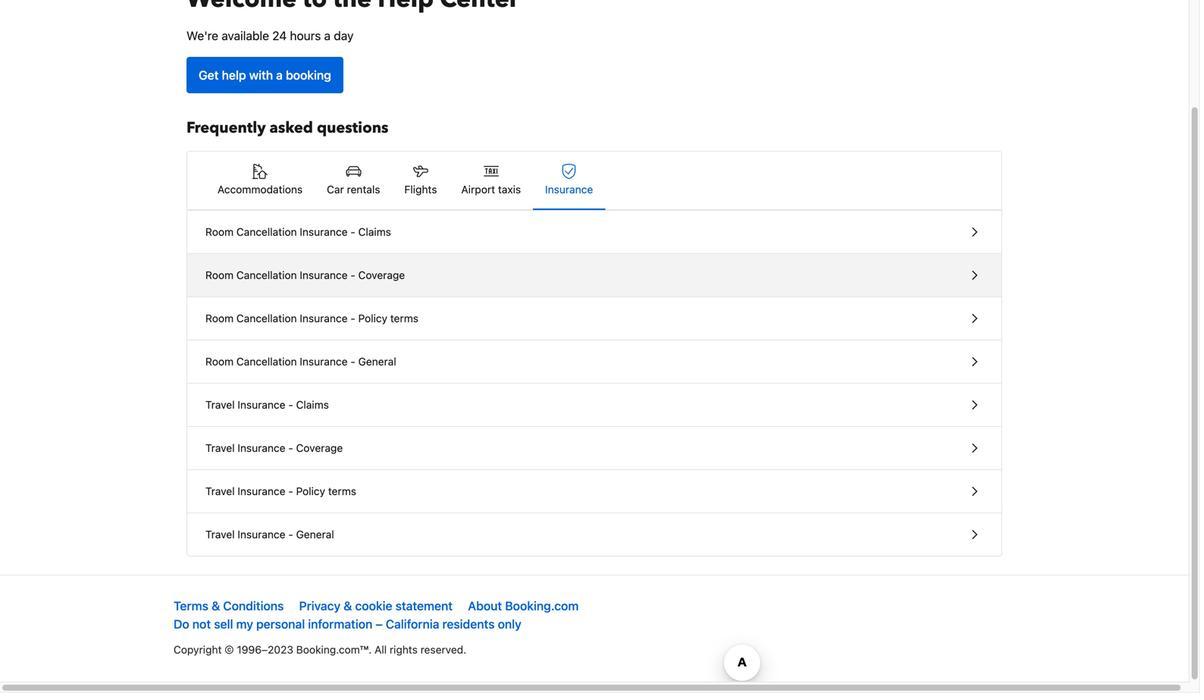 Task type: locate. For each thing, give the bounding box(es) containing it.
room for room cancellation insurance - general
[[205, 355, 234, 368]]

claims inside 'button'
[[296, 398, 329, 411]]

travel
[[205, 398, 235, 411], [205, 442, 235, 454], [205, 485, 235, 497], [205, 528, 235, 541]]

& for terms
[[212, 599, 220, 613]]

& up do not sell my personal information – california residents only 'link'
[[344, 599, 352, 613]]

1 & from the left
[[212, 599, 220, 613]]

1 vertical spatial coverage
[[296, 442, 343, 454]]

1 horizontal spatial terms
[[390, 312, 419, 325]]

insurance inside room cancellation insurance - claims button
[[300, 226, 348, 238]]

airport taxis button
[[449, 152, 533, 209]]

0 horizontal spatial a
[[276, 68, 283, 82]]

travel inside button
[[205, 442, 235, 454]]

1 vertical spatial general
[[296, 528, 334, 541]]

travel up the travel insurance - coverage
[[205, 398, 235, 411]]

1 vertical spatial a
[[276, 68, 283, 82]]

room inside "button"
[[205, 269, 234, 281]]

4 travel from the top
[[205, 528, 235, 541]]

frequently asked questions
[[187, 118, 389, 138]]

©
[[225, 643, 234, 656]]

general
[[358, 355, 396, 368], [296, 528, 334, 541]]

0 horizontal spatial terms
[[328, 485, 356, 497]]

flights button
[[392, 152, 449, 209]]

1 vertical spatial terms
[[328, 485, 356, 497]]

policy
[[358, 312, 387, 325], [296, 485, 325, 497]]

0 horizontal spatial policy
[[296, 485, 325, 497]]

insurance down the travel insurance - claims
[[238, 442, 285, 454]]

coverage inside "button"
[[358, 269, 405, 281]]

room cancellation insurance - coverage button
[[187, 254, 1002, 297]]

cancellation
[[236, 226, 297, 238], [236, 269, 297, 281], [236, 312, 297, 325], [236, 355, 297, 368]]

- inside 'button'
[[288, 398, 293, 411]]

travel for travel insurance - coverage
[[205, 442, 235, 454]]

0 horizontal spatial coverage
[[296, 442, 343, 454]]

- down the car rentals
[[351, 226, 355, 238]]

0 vertical spatial coverage
[[358, 269, 405, 281]]

car rentals button
[[315, 152, 392, 209]]

- down the room cancellation insurance - general
[[288, 398, 293, 411]]

insurance down travel insurance - policy terms
[[238, 528, 285, 541]]

1 vertical spatial claims
[[296, 398, 329, 411]]

1 horizontal spatial policy
[[358, 312, 387, 325]]

24
[[272, 28, 287, 43]]

travel down the travel insurance - claims
[[205, 442, 235, 454]]

4 cancellation from the top
[[236, 355, 297, 368]]

hours
[[290, 28, 321, 43]]

insurance down car
[[300, 226, 348, 238]]

cancellation down accommodations
[[236, 226, 297, 238]]

1 cancellation from the top
[[236, 226, 297, 238]]

- up travel insurance - policy terms
[[288, 442, 293, 454]]

1 horizontal spatial &
[[344, 599, 352, 613]]

2 cancellation from the top
[[236, 269, 297, 281]]

0 vertical spatial policy
[[358, 312, 387, 325]]

1 travel from the top
[[205, 398, 235, 411]]

insurance up the travel insurance - coverage
[[238, 398, 285, 411]]

travel for travel insurance - claims
[[205, 398, 235, 411]]

room cancellation insurance - policy terms button
[[187, 297, 1002, 340]]

travel inside travel insurance - policy terms button
[[205, 485, 235, 497]]

sell
[[214, 617, 233, 631]]

coverage
[[358, 269, 405, 281], [296, 442, 343, 454]]

2 & from the left
[[344, 599, 352, 613]]

0 vertical spatial a
[[324, 28, 331, 43]]

insurance down room cancellation insurance - policy terms
[[300, 355, 348, 368]]

3 travel from the top
[[205, 485, 235, 497]]

0 horizontal spatial &
[[212, 599, 220, 613]]

not
[[192, 617, 211, 631]]

room cancellation insurance - general button
[[187, 340, 1002, 384]]

insurance
[[545, 183, 593, 196], [300, 226, 348, 238], [300, 269, 348, 281], [300, 312, 348, 325], [300, 355, 348, 368], [238, 398, 285, 411], [238, 442, 285, 454], [238, 485, 285, 497], [238, 528, 285, 541]]

travel up travel insurance - general
[[205, 485, 235, 497]]

insurance inside insurance button
[[545, 183, 593, 196]]

room for room cancellation insurance - claims
[[205, 226, 234, 238]]

do not sell my personal information – california residents only link
[[174, 617, 522, 631]]

cancellation for room cancellation insurance - general
[[236, 355, 297, 368]]

cancellation inside "button"
[[236, 269, 297, 281]]

2 room from the top
[[205, 269, 234, 281]]

booking
[[286, 68, 331, 82]]

1 horizontal spatial claims
[[358, 226, 391, 238]]

insurance down room cancellation insurance - coverage
[[300, 312, 348, 325]]

cancellation down room cancellation insurance - claims
[[236, 269, 297, 281]]

booking.com
[[505, 599, 579, 613]]

-
[[351, 226, 355, 238], [351, 269, 355, 281], [351, 312, 355, 325], [351, 355, 355, 368], [288, 398, 293, 411], [288, 442, 293, 454], [288, 485, 293, 497], [288, 528, 293, 541]]

1 horizontal spatial general
[[358, 355, 396, 368]]

1996–2023
[[237, 643, 293, 656]]

room cancellation insurance - claims
[[205, 226, 391, 238]]

&
[[212, 599, 220, 613], [344, 599, 352, 613]]

do
[[174, 617, 189, 631]]

claims down the room cancellation insurance - general
[[296, 398, 329, 411]]

insurance up travel insurance - general
[[238, 485, 285, 497]]

0 horizontal spatial general
[[296, 528, 334, 541]]

insurance up room cancellation insurance - claims button
[[545, 183, 593, 196]]

1 room from the top
[[205, 226, 234, 238]]

travel up terms & conditions
[[205, 528, 235, 541]]

coverage inside button
[[296, 442, 343, 454]]

insurance inside room cancellation insurance - coverage "button"
[[300, 269, 348, 281]]

tab list
[[187, 152, 1002, 211]]

booking.com™.
[[296, 643, 372, 656]]

room inside button
[[205, 226, 234, 238]]

travel inside 'button'
[[205, 398, 235, 411]]

all
[[375, 643, 387, 656]]

insurance inside the room cancellation insurance - policy terms button
[[300, 312, 348, 325]]

my
[[236, 617, 253, 631]]

insurance inside the travel insurance - claims 'button'
[[238, 398, 285, 411]]

cancellation inside button
[[236, 226, 297, 238]]

3 cancellation from the top
[[236, 312, 297, 325]]

- up room cancellation insurance - policy terms
[[351, 269, 355, 281]]

cancellation up the travel insurance - claims
[[236, 355, 297, 368]]

claims down rentals
[[358, 226, 391, 238]]

terms & conditions
[[174, 599, 284, 613]]

insurance inside "travel insurance - general" button
[[238, 528, 285, 541]]

0 horizontal spatial claims
[[296, 398, 329, 411]]

travel insurance - policy terms
[[205, 485, 356, 497]]

2 travel from the top
[[205, 442, 235, 454]]

privacy & cookie statement link
[[299, 599, 453, 613]]

& for privacy
[[344, 599, 352, 613]]

0 vertical spatial terms
[[390, 312, 419, 325]]

0 vertical spatial claims
[[358, 226, 391, 238]]

rights
[[390, 643, 418, 656]]

claims
[[358, 226, 391, 238], [296, 398, 329, 411]]

0 vertical spatial general
[[358, 355, 396, 368]]

& up sell
[[212, 599, 220, 613]]

- inside "button"
[[351, 269, 355, 281]]

a
[[324, 28, 331, 43], [276, 68, 283, 82]]

get
[[199, 68, 219, 82]]

3 room from the top
[[205, 312, 234, 325]]

airport
[[461, 183, 495, 196]]

terms inside button
[[328, 485, 356, 497]]

cancellation up the room cancellation insurance - general
[[236, 312, 297, 325]]

1 horizontal spatial coverage
[[358, 269, 405, 281]]

room
[[205, 226, 234, 238], [205, 269, 234, 281], [205, 312, 234, 325], [205, 355, 234, 368]]

1 vertical spatial policy
[[296, 485, 325, 497]]

personal
[[256, 617, 305, 631]]

- down room cancellation insurance - coverage
[[351, 312, 355, 325]]

terms
[[390, 312, 419, 325], [328, 485, 356, 497]]

a left day
[[324, 28, 331, 43]]

room cancellation insurance - general
[[205, 355, 396, 368]]

travel inside "travel insurance - general" button
[[205, 528, 235, 541]]

insurance up room cancellation insurance - policy terms
[[300, 269, 348, 281]]

- down the travel insurance - coverage
[[288, 485, 293, 497]]

4 room from the top
[[205, 355, 234, 368]]

a right with
[[276, 68, 283, 82]]

get help with a booking
[[199, 68, 331, 82]]

room for room cancellation insurance - policy terms
[[205, 312, 234, 325]]



Task type: describe. For each thing, give the bounding box(es) containing it.
–
[[376, 617, 383, 631]]

travel insurance - claims button
[[187, 384, 1002, 427]]

travel insurance - general
[[205, 528, 334, 541]]

tab list containing accommodations
[[187, 152, 1002, 211]]

day
[[334, 28, 354, 43]]

policy inside button
[[358, 312, 387, 325]]

terms inside button
[[390, 312, 419, 325]]

flights
[[404, 183, 437, 196]]

privacy
[[299, 599, 341, 613]]

we're
[[187, 28, 218, 43]]

california
[[386, 617, 439, 631]]

we're available 24 hours a day
[[187, 28, 354, 43]]

room cancellation insurance - policy terms
[[205, 312, 419, 325]]

room cancellation insurance - claims button
[[187, 211, 1002, 254]]

accommodations
[[218, 183, 303, 196]]

help
[[222, 68, 246, 82]]

accommodations button
[[205, 152, 315, 209]]

information
[[308, 617, 373, 631]]

insurance button
[[533, 152, 605, 209]]

rentals
[[347, 183, 380, 196]]

room cancellation insurance - coverage
[[205, 269, 405, 281]]

cancellation for room cancellation insurance - claims
[[236, 226, 297, 238]]

statement
[[395, 599, 453, 613]]

terms & conditions link
[[174, 599, 284, 613]]

travel insurance - coverage
[[205, 442, 343, 454]]

claims inside button
[[358, 226, 391, 238]]

insurance inside the travel insurance - coverage button
[[238, 442, 285, 454]]

car
[[327, 183, 344, 196]]

insurance inside travel insurance - policy terms button
[[238, 485, 285, 497]]

copyright
[[174, 643, 222, 656]]

airport taxis
[[461, 183, 521, 196]]

car rentals
[[327, 183, 380, 196]]

about booking.com do not sell my personal information – california residents only
[[174, 599, 579, 631]]

room for room cancellation insurance - coverage
[[205, 269, 234, 281]]

travel for travel insurance - general
[[205, 528, 235, 541]]

travel for travel insurance - policy terms
[[205, 485, 235, 497]]

policy inside button
[[296, 485, 325, 497]]

cancellation for room cancellation insurance - policy terms
[[236, 312, 297, 325]]

- down room cancellation insurance - policy terms
[[351, 355, 355, 368]]

cancellation for room cancellation insurance - coverage
[[236, 269, 297, 281]]

travel insurance - general button
[[187, 513, 1002, 556]]

privacy & cookie statement
[[299, 599, 453, 613]]

travel insurance - claims
[[205, 398, 329, 411]]

travel insurance - coverage button
[[187, 427, 1002, 470]]

about booking.com link
[[468, 599, 579, 613]]

insurance inside the room cancellation insurance - general button
[[300, 355, 348, 368]]

about
[[468, 599, 502, 613]]

1 horizontal spatial a
[[324, 28, 331, 43]]

residents
[[442, 617, 495, 631]]

only
[[498, 617, 522, 631]]

copyright © 1996–2023 booking.com™. all rights reserved.
[[174, 643, 466, 656]]

frequently
[[187, 118, 266, 138]]

conditions
[[223, 599, 284, 613]]

get help with a booking button
[[187, 57, 343, 93]]

- inside button
[[288, 485, 293, 497]]

terms
[[174, 599, 208, 613]]

questions
[[317, 118, 389, 138]]

reserved.
[[421, 643, 466, 656]]

- down travel insurance - policy terms
[[288, 528, 293, 541]]

- inside button
[[351, 226, 355, 238]]

a inside button
[[276, 68, 283, 82]]

available
[[222, 28, 269, 43]]

with
[[249, 68, 273, 82]]

asked
[[270, 118, 313, 138]]

cookie
[[355, 599, 392, 613]]

taxis
[[498, 183, 521, 196]]

travel insurance - policy terms button
[[187, 470, 1002, 513]]



Task type: vqa. For each thing, say whether or not it's contained in the screenshot.
taxes to the top
no



